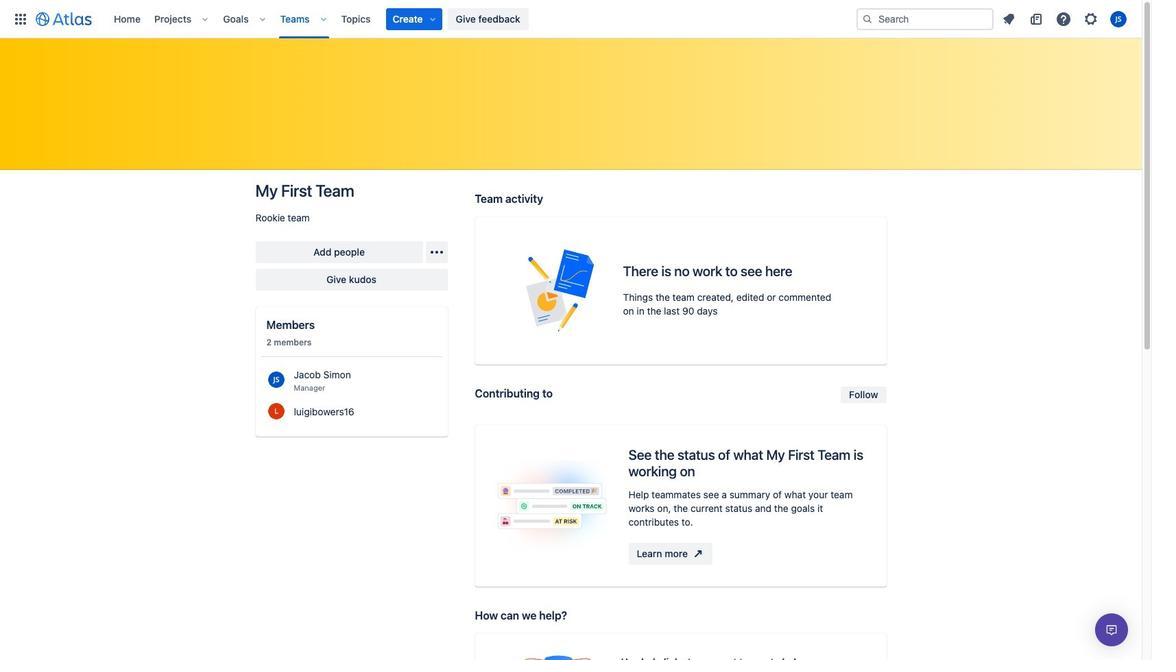 Task type: describe. For each thing, give the bounding box(es) containing it.
actions image
[[428, 244, 445, 261]]

open intercom messenger image
[[1104, 622, 1120, 639]]

notifications image
[[1001, 11, 1017, 27]]

search image
[[862, 13, 873, 24]]

account image
[[1110, 11, 1127, 27]]



Task type: vqa. For each thing, say whether or not it's contained in the screenshot.
Open Intercom Messenger icon
yes



Task type: locate. For each thing, give the bounding box(es) containing it.
switch to... image
[[12, 11, 29, 27]]

settings image
[[1083, 11, 1099, 27]]

Search field
[[857, 8, 994, 30]]

top element
[[8, 0, 857, 38]]

help image
[[1056, 11, 1072, 27]]

banner
[[0, 0, 1142, 38]]



